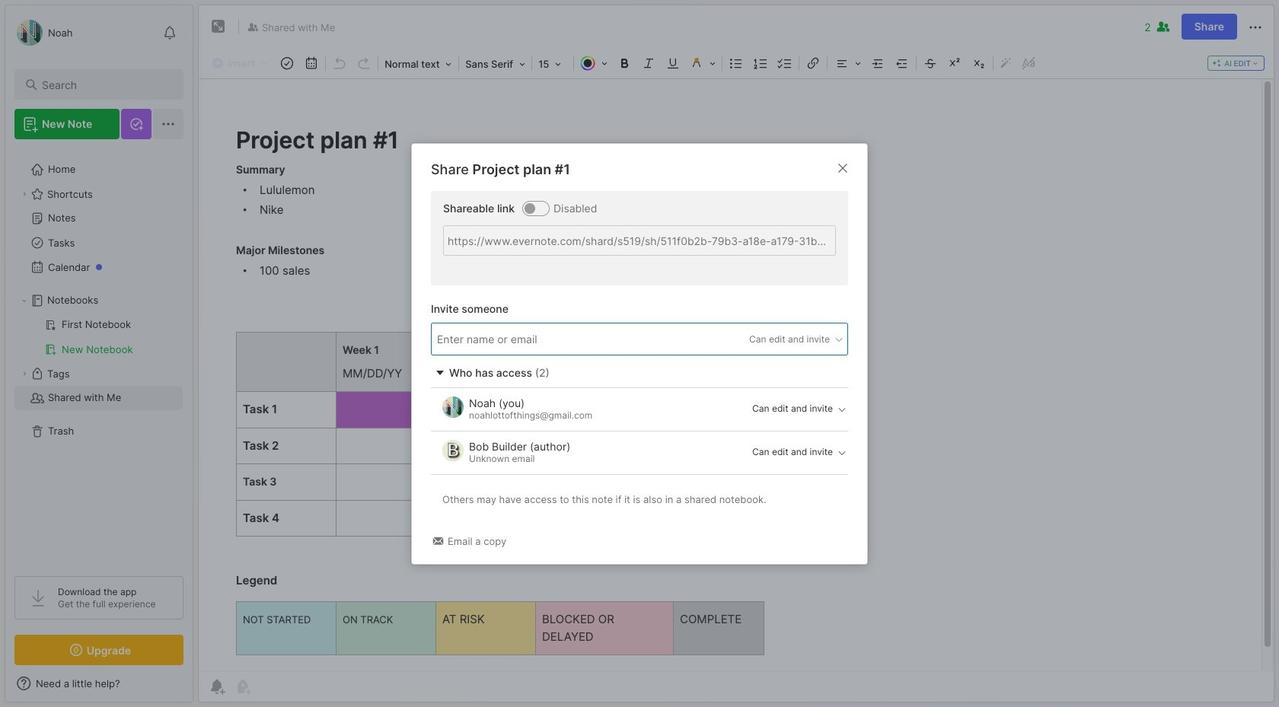 Task type: describe. For each thing, give the bounding box(es) containing it.
expand notebooks image
[[20, 296, 29, 305]]

underline image
[[663, 53, 684, 74]]

font family image
[[461, 53, 530, 73]]

close image
[[834, 159, 852, 177]]

heading level image
[[380, 53, 457, 73]]

expand note image
[[209, 18, 228, 36]]

Note Editor text field
[[199, 78, 1274, 671]]

shared link switcher image
[[525, 203, 535, 213]]

strikethrough image
[[920, 53, 941, 74]]

outdent image
[[892, 53, 913, 74]]

superscript image
[[944, 53, 966, 74]]

group inside main element
[[14, 313, 183, 362]]

Shared URL text field
[[443, 225, 836, 256]]

note window element
[[198, 5, 1275, 703]]

font color image
[[576, 53, 612, 74]]

none search field inside main element
[[42, 75, 170, 94]]

tree inside main element
[[5, 148, 193, 563]]

main element
[[0, 0, 198, 707]]

insert link image
[[803, 53, 824, 74]]

insert image
[[208, 53, 275, 73]]

add tag image
[[234, 678, 252, 696]]

bold image
[[614, 53, 635, 74]]

Add tag field
[[436, 331, 618, 348]]

alignment image
[[829, 53, 866, 74]]



Task type: vqa. For each thing, say whether or not it's contained in the screenshot.
Strikethrough image
yes



Task type: locate. For each thing, give the bounding box(es) containing it.
subscript image
[[969, 53, 990, 74]]

highlight image
[[685, 53, 720, 74]]

bulleted list image
[[726, 53, 747, 74]]

expand tags image
[[20, 369, 29, 378]]

add a reminder image
[[208, 678, 226, 696]]

numbered list image
[[750, 53, 771, 74]]

Search text field
[[42, 78, 170, 92]]

task image
[[277, 53, 298, 74]]

indent image
[[867, 53, 889, 74]]

None search field
[[42, 75, 170, 94]]

tree
[[5, 148, 193, 563]]

group
[[14, 313, 183, 362]]

italic image
[[638, 53, 660, 74]]

checklist image
[[775, 53, 796, 74]]

font size image
[[534, 53, 572, 73]]

calendar event image
[[301, 53, 322, 74]]



